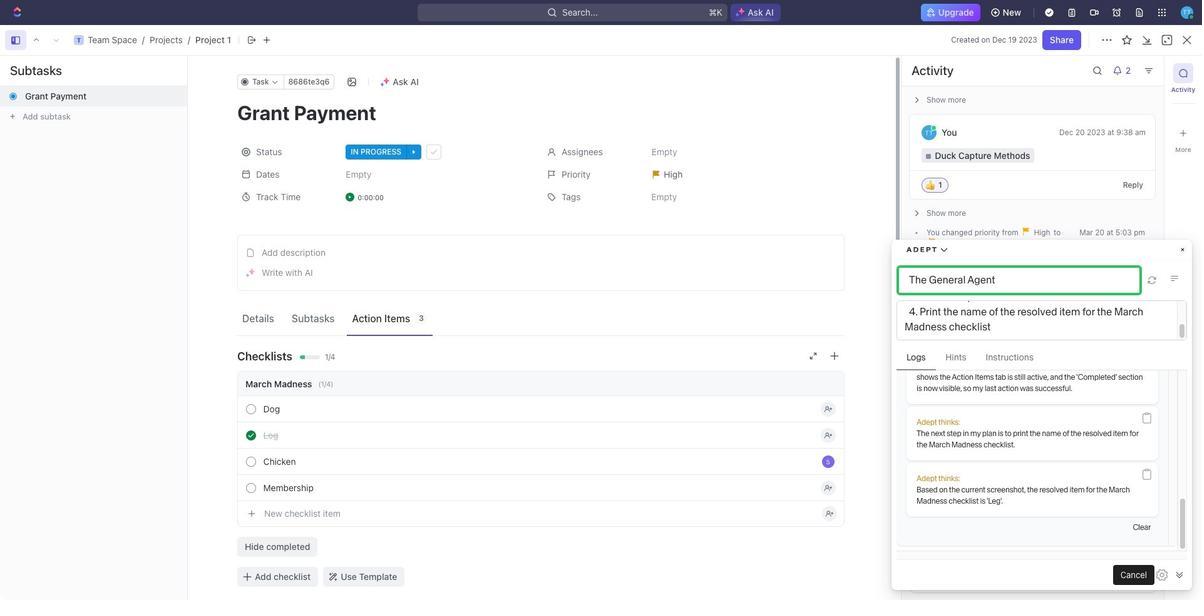 Task type: vqa. For each thing, say whether or not it's contained in the screenshot.
THE TASK SIDEBAR NAVIGATION TAB LIST
yes



Task type: locate. For each thing, give the bounding box(es) containing it.
Search tasks... text field
[[1069, 120, 1195, 138]]

team space, , element
[[74, 35, 84, 45]]

sidebar navigation
[[0, 53, 160, 600]]



Task type: describe. For each thing, give the bounding box(es) containing it.
task sidebar navigation tab list
[[1170, 63, 1197, 593]]

drumstick bite image
[[1094, 585, 1102, 592]]

task sidebar content section
[[899, 56, 1164, 600]]

Edit task name text field
[[237, 101, 845, 125]]



